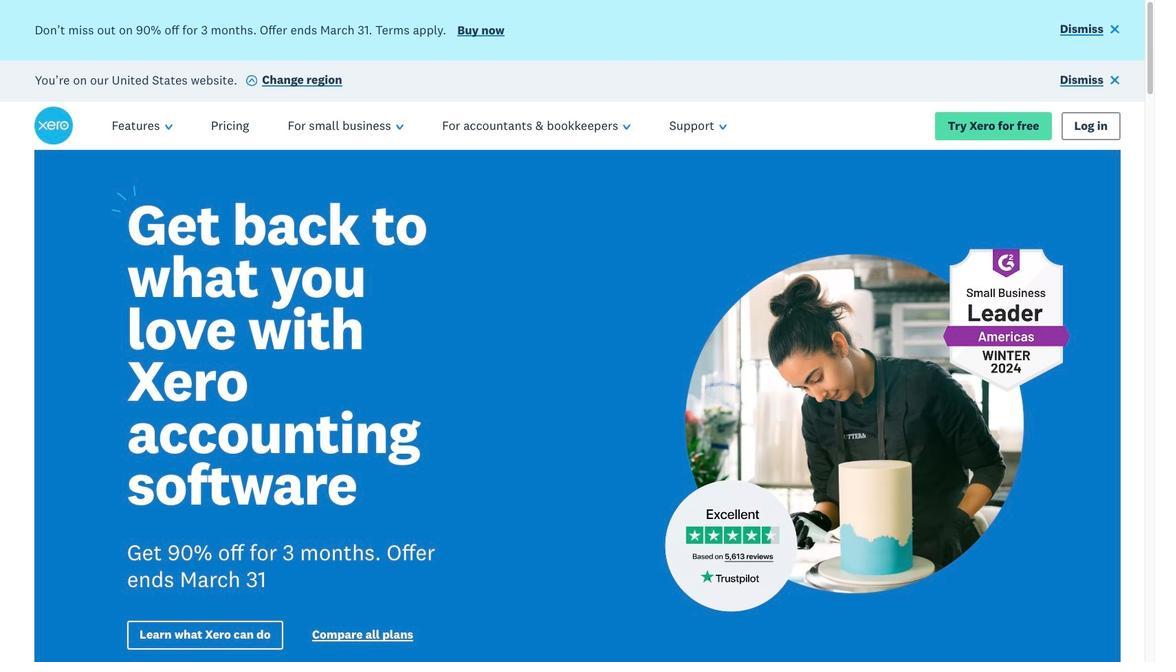 Task type: vqa. For each thing, say whether or not it's contained in the screenshot.
top support
no



Task type: describe. For each thing, give the bounding box(es) containing it.
a xero user decorating a cake with blue icing. social proof badges surrounding the circular image. image
[[589, 150, 1121, 663]]



